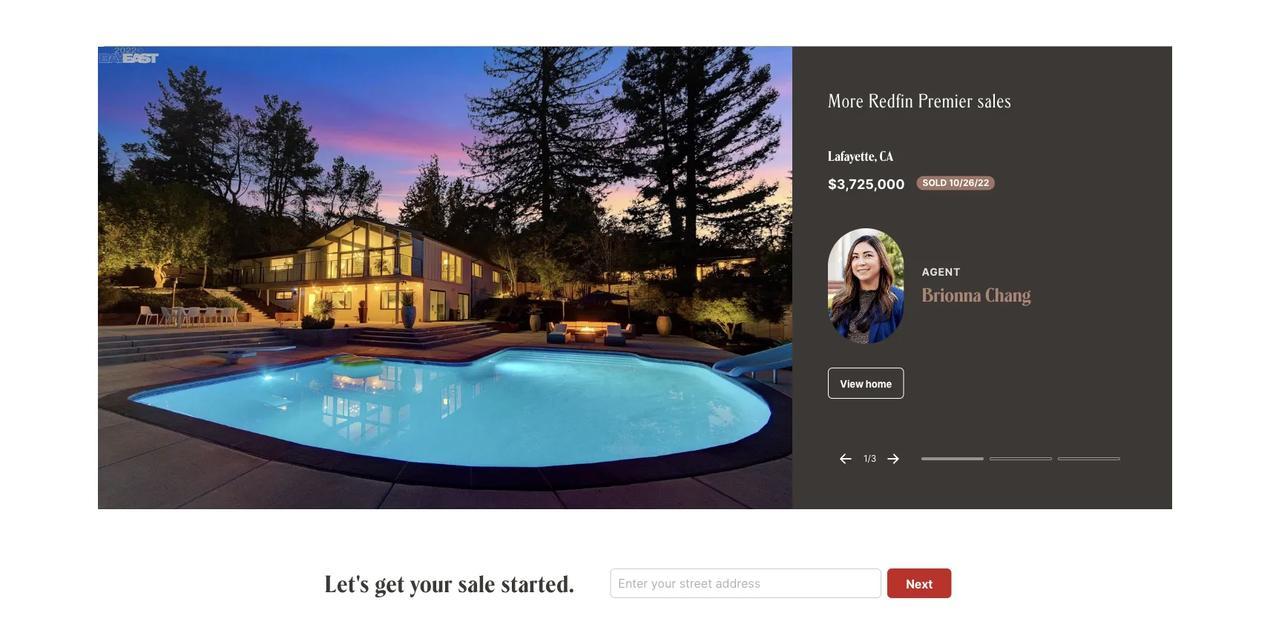 Task type: vqa. For each thing, say whether or not it's contained in the screenshot.
'Lafayette'
yes



Task type: locate. For each thing, give the bounding box(es) containing it.
home
[[866, 379, 892, 390]]

agent brionna chang
[[922, 266, 1031, 307]]

chang
[[986, 282, 1031, 307]]

more redfin premier sales
[[828, 88, 1012, 113]]

redfin
[[869, 88, 914, 113]]

let's
[[325, 569, 370, 599]]

10/26/22
[[949, 178, 990, 189]]

lafayette
[[828, 147, 875, 165]]

view
[[840, 379, 864, 390]]

sales
[[978, 88, 1012, 113]]

next button
[[888, 569, 952, 599]]

3
[[871, 454, 877, 465]]

1 / 3
[[864, 454, 877, 465]]

next
[[906, 578, 933, 592]]

1
[[864, 454, 868, 465]]

lafayette , ca
[[828, 147, 894, 165]]

brionna
[[922, 282, 982, 307]]

get
[[375, 569, 405, 599]]

let's get your sale started.
[[325, 569, 575, 599]]

brionna chang link
[[922, 282, 1031, 307]]

redfin agent image
[[828, 229, 904, 345]]

sale
[[458, 569, 496, 599]]



Task type: describe. For each thing, give the bounding box(es) containing it.
your
[[410, 569, 453, 599]]

premier
[[918, 88, 973, 113]]

Enter your street address search field
[[610, 569, 882, 599]]

,
[[875, 147, 877, 165]]

ca
[[880, 147, 894, 165]]

view home button
[[828, 368, 904, 399]]

agent
[[922, 266, 961, 278]]

more
[[828, 88, 864, 113]]

/
[[868, 454, 871, 465]]

view home
[[840, 379, 892, 390]]

sold 10/26/22
[[923, 178, 990, 189]]

sold
[[923, 178, 947, 189]]

$3,725,000
[[828, 176, 905, 193]]

started.
[[501, 569, 575, 599]]



